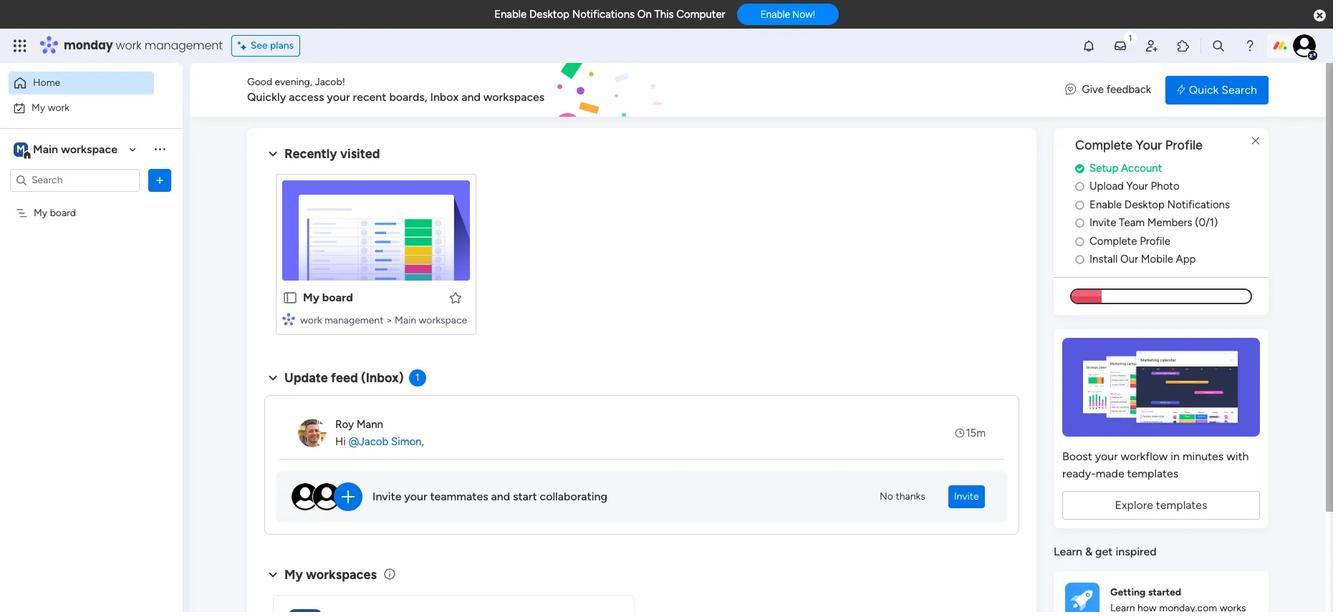Task type: vqa. For each thing, say whether or not it's contained in the screenshot.
the leftmost 'options' image
no



Task type: describe. For each thing, give the bounding box(es) containing it.
my right public board icon
[[303, 291, 319, 304]]

circle o image for upload
[[1075, 181, 1085, 192]]

boost your workflow in minutes with ready-made templates
[[1062, 450, 1249, 481]]

setup account link
[[1075, 160, 1269, 176]]

workspace image
[[14, 141, 28, 157]]

notifications for enable desktop notifications
[[1167, 198, 1230, 211]]

thanks
[[896, 491, 925, 503]]

15m
[[966, 427, 986, 440]]

check circle image
[[1075, 163, 1085, 174]]

1 horizontal spatial main
[[395, 315, 416, 327]]

members
[[1148, 217, 1192, 229]]

now!
[[793, 9, 815, 20]]

invite button
[[948, 486, 985, 509]]

notifications for enable desktop notifications on this computer
[[572, 8, 635, 21]]

access
[[289, 90, 324, 104]]

invite team members (0/1)
[[1090, 217, 1218, 229]]

install
[[1090, 253, 1118, 266]]

minutes
[[1183, 450, 1224, 463]]

monday work management
[[64, 37, 223, 54]]

quick search
[[1189, 83, 1257, 96]]

complete profile
[[1090, 235, 1171, 248]]

v2 user feedback image
[[1065, 82, 1076, 98]]

circle o image for complete
[[1075, 236, 1085, 247]]

setup
[[1090, 162, 1119, 175]]

search
[[1222, 83, 1257, 96]]

enable desktop notifications on this computer
[[494, 8, 726, 21]]

evening,
[[275, 76, 312, 88]]

started
[[1148, 586, 1182, 599]]

jacob!
[[315, 76, 345, 88]]

learn
[[1054, 545, 1083, 559]]

in
[[1171, 450, 1180, 463]]

enable for enable desktop notifications on this computer
[[494, 8, 527, 21]]

update
[[284, 370, 328, 386]]

main workspace image
[[288, 609, 322, 613]]

good
[[247, 76, 272, 88]]

1 vertical spatial workspace
[[419, 315, 467, 327]]

teammates
[[430, 490, 488, 504]]

mobile
[[1141, 253, 1173, 266]]

work for my
[[48, 101, 70, 114]]

this
[[654, 8, 674, 21]]

circle o image for install
[[1075, 255, 1085, 265]]

1 vertical spatial my board
[[303, 291, 353, 304]]

upload
[[1090, 180, 1124, 193]]

quickly
[[247, 90, 286, 104]]

workspaces inside the "good evening, jacob! quickly access your recent boards, inbox and workspaces"
[[483, 90, 545, 104]]

see plans button
[[231, 35, 300, 57]]

public board image
[[282, 290, 298, 306]]

workspace selection element
[[14, 141, 120, 159]]

>
[[386, 315, 392, 327]]

my board list box
[[0, 198, 183, 418]]

collaborating
[[540, 490, 608, 504]]

explore
[[1115, 498, 1153, 512]]

(0/1)
[[1195, 217, 1218, 229]]

invite for team
[[1090, 217, 1116, 229]]

my board inside list box
[[34, 207, 76, 219]]

enable now!
[[761, 9, 815, 20]]

with
[[1227, 450, 1249, 463]]

computer
[[677, 8, 726, 21]]

no thanks
[[880, 491, 925, 503]]

(inbox)
[[361, 370, 404, 386]]

close recently visited image
[[264, 145, 282, 163]]

circle o image for invite
[[1075, 218, 1085, 229]]

help image
[[1243, 39, 1257, 53]]

account
[[1121, 162, 1162, 175]]

install our mobile app link
[[1075, 252, 1269, 268]]

explore templates button
[[1062, 491, 1260, 520]]

notifications image
[[1082, 39, 1096, 53]]

recently visited
[[284, 146, 380, 162]]

invite inside button
[[954, 491, 979, 503]]

inspired
[[1116, 545, 1157, 559]]

recent
[[353, 90, 387, 104]]

complete for complete profile
[[1090, 235, 1137, 248]]

1 vertical spatial board
[[322, 291, 353, 304]]

home button
[[9, 72, 154, 95]]

your for boost your workflow in minutes with ready-made templates
[[1095, 450, 1118, 463]]

enable desktop notifications link
[[1075, 197, 1269, 213]]



Task type: locate. For each thing, give the bounding box(es) containing it.
2 vertical spatial your
[[404, 490, 427, 504]]

1 vertical spatial profile
[[1140, 235, 1171, 248]]

enable for enable desktop notifications
[[1090, 198, 1122, 211]]

and right inbox
[[462, 90, 481, 104]]

close my workspaces image
[[264, 567, 282, 584]]

2 vertical spatial circle o image
[[1075, 236, 1085, 247]]

v2 bolt switch image
[[1177, 82, 1186, 98]]

complete for complete your profile
[[1075, 138, 1133, 153]]

notifications left on
[[572, 8, 635, 21]]

your for invite your teammates and start collaborating
[[404, 490, 427, 504]]

1 image
[[1124, 29, 1137, 45]]

0 vertical spatial main
[[33, 142, 58, 156]]

0 vertical spatial my board
[[34, 207, 76, 219]]

board down 'search in workspace' field
[[50, 207, 76, 219]]

management
[[145, 37, 223, 54], [324, 315, 384, 327]]

0 vertical spatial and
[[462, 90, 481, 104]]

0 vertical spatial templates
[[1127, 467, 1179, 481]]

0 vertical spatial complete
[[1075, 138, 1133, 153]]

your inside the "good evening, jacob! quickly access your recent boards, inbox and workspaces"
[[327, 90, 350, 104]]

photo
[[1151, 180, 1180, 193]]

good evening, jacob! quickly access your recent boards, inbox and workspaces
[[247, 76, 545, 104]]

your
[[327, 90, 350, 104], [1095, 450, 1118, 463], [404, 490, 427, 504]]

1 vertical spatial circle o image
[[1075, 255, 1085, 265]]

0 vertical spatial workspaces
[[483, 90, 545, 104]]

0 vertical spatial notifications
[[572, 8, 635, 21]]

desktop for enable desktop notifications on this computer
[[529, 8, 570, 21]]

my inside button
[[32, 101, 45, 114]]

0 vertical spatial work
[[116, 37, 142, 54]]

2 vertical spatial work
[[300, 315, 322, 327]]

1 horizontal spatial my board
[[303, 291, 353, 304]]

circle o image left install
[[1075, 255, 1085, 265]]

visited
[[340, 146, 380, 162]]

1 vertical spatial notifications
[[1167, 198, 1230, 211]]

feedback
[[1107, 83, 1151, 96]]

get
[[1095, 545, 1113, 559]]

complete profile link
[[1075, 233, 1269, 250]]

your for upload
[[1127, 180, 1148, 193]]

my work button
[[9, 96, 154, 119]]

see
[[251, 39, 268, 52]]

work up update
[[300, 315, 322, 327]]

complete
[[1075, 138, 1133, 153], [1090, 235, 1137, 248]]

0 horizontal spatial my board
[[34, 207, 76, 219]]

circle o image left team
[[1075, 218, 1085, 229]]

update feed (inbox)
[[284, 370, 404, 386]]

0 vertical spatial board
[[50, 207, 76, 219]]

my workspaces
[[284, 567, 377, 583]]

select product image
[[13, 39, 27, 53]]

0 vertical spatial desktop
[[529, 8, 570, 21]]

0 horizontal spatial and
[[462, 90, 481, 104]]

main
[[33, 142, 58, 156], [395, 315, 416, 327]]

board right public board icon
[[322, 291, 353, 304]]

1 circle o image from the top
[[1075, 200, 1085, 210]]

workspace down add to favorites image
[[419, 315, 467, 327]]

inbox image
[[1113, 39, 1128, 53]]

templates
[[1127, 467, 1179, 481], [1156, 498, 1208, 512]]

apps image
[[1176, 39, 1191, 53]]

workspaces right inbox
[[483, 90, 545, 104]]

1 vertical spatial main
[[395, 315, 416, 327]]

your up account
[[1136, 138, 1162, 153]]

3 circle o image from the top
[[1075, 236, 1085, 247]]

templates inside button
[[1156, 498, 1208, 512]]

0 horizontal spatial main
[[33, 142, 58, 156]]

circle o image inside invite team members (0/1) link
[[1075, 218, 1085, 229]]

1 horizontal spatial desktop
[[1125, 198, 1165, 211]]

1 vertical spatial templates
[[1156, 498, 1208, 512]]

dapulse close image
[[1314, 9, 1326, 23]]

mann
[[357, 418, 383, 431]]

0 horizontal spatial notifications
[[572, 8, 635, 21]]

your inside boost your workflow in minutes with ready-made templates
[[1095, 450, 1118, 463]]

templates down workflow
[[1127, 467, 1179, 481]]

no thanks button
[[874, 486, 931, 509]]

made
[[1096, 467, 1125, 481]]

roy mann image
[[298, 419, 327, 448]]

getting
[[1110, 586, 1146, 599]]

work right monday
[[116, 37, 142, 54]]

ready-
[[1062, 467, 1096, 481]]

boards,
[[389, 90, 427, 104]]

work for monday
[[116, 37, 142, 54]]

0 vertical spatial your
[[1136, 138, 1162, 153]]

your up made
[[1095, 450, 1118, 463]]

jacob simon image
[[1293, 34, 1316, 57]]

profile
[[1165, 138, 1203, 153], [1140, 235, 1171, 248]]

invite members image
[[1145, 39, 1159, 53]]

complete your profile
[[1075, 138, 1203, 153]]

home
[[33, 77, 60, 89]]

0 horizontal spatial work
[[48, 101, 70, 114]]

enable desktop notifications
[[1090, 198, 1230, 211]]

your for complete
[[1136, 138, 1162, 153]]

1 vertical spatial and
[[491, 490, 510, 504]]

m
[[17, 143, 25, 155]]

options image
[[153, 173, 167, 187]]

1 horizontal spatial board
[[322, 291, 353, 304]]

enable
[[494, 8, 527, 21], [761, 9, 790, 20], [1090, 198, 1122, 211]]

0 vertical spatial management
[[145, 37, 223, 54]]

profile up 'setup account' link at the right of the page
[[1165, 138, 1203, 153]]

plans
[[270, 39, 294, 52]]

0 vertical spatial profile
[[1165, 138, 1203, 153]]

main inside "workspace selection" element
[[33, 142, 58, 156]]

invite team members (0/1) link
[[1075, 215, 1269, 231]]

0 horizontal spatial board
[[50, 207, 76, 219]]

inbox
[[430, 90, 459, 104]]

quick
[[1189, 83, 1219, 96]]

quick search button
[[1166, 76, 1269, 104]]

my
[[32, 101, 45, 114], [34, 207, 47, 219], [303, 291, 319, 304], [284, 567, 303, 583]]

circle o image
[[1075, 200, 1085, 210], [1075, 255, 1085, 265]]

work management > main workspace
[[300, 315, 467, 327]]

profile down invite team members (0/1)
[[1140, 235, 1171, 248]]

1 horizontal spatial workspaces
[[483, 90, 545, 104]]

boost
[[1062, 450, 1092, 463]]

install our mobile app
[[1090, 253, 1196, 266]]

2 horizontal spatial work
[[300, 315, 322, 327]]

upload your photo
[[1090, 180, 1180, 193]]

1 horizontal spatial work
[[116, 37, 142, 54]]

1 horizontal spatial notifications
[[1167, 198, 1230, 211]]

templates image image
[[1067, 338, 1256, 437]]

upload your photo link
[[1075, 179, 1269, 195]]

no
[[880, 491, 893, 503]]

notifications
[[572, 8, 635, 21], [1167, 198, 1230, 211]]

1 horizontal spatial your
[[404, 490, 427, 504]]

0 horizontal spatial workspace
[[61, 142, 118, 156]]

main workspace
[[33, 142, 118, 156]]

your down jacob!
[[327, 90, 350, 104]]

circle o image inside enable desktop notifications link
[[1075, 200, 1085, 210]]

1 vertical spatial circle o image
[[1075, 218, 1085, 229]]

main right workspace icon
[[33, 142, 58, 156]]

templates inside boost your workflow in minutes with ready-made templates
[[1127, 467, 1179, 481]]

circle o image down check circle image
[[1075, 181, 1085, 192]]

enable for enable now!
[[761, 9, 790, 20]]

workspace
[[61, 142, 118, 156], [419, 315, 467, 327]]

0 horizontal spatial management
[[145, 37, 223, 54]]

0 vertical spatial circle o image
[[1075, 200, 1085, 210]]

roy
[[335, 418, 354, 431]]

circle o image left complete profile
[[1075, 236, 1085, 247]]

1 vertical spatial your
[[1127, 180, 1148, 193]]

give
[[1082, 83, 1104, 96]]

0 vertical spatial workspace
[[61, 142, 118, 156]]

1 horizontal spatial workspace
[[419, 315, 467, 327]]

my board right public board icon
[[303, 291, 353, 304]]

1 vertical spatial desktop
[[1125, 198, 1165, 211]]

app
[[1176, 253, 1196, 266]]

work inside my work button
[[48, 101, 70, 114]]

search everything image
[[1211, 39, 1226, 53]]

1
[[415, 372, 419, 384]]

workspaces up 'main workspace' 'icon'
[[306, 567, 377, 583]]

my inside list box
[[34, 207, 47, 219]]

recently
[[284, 146, 337, 162]]

circle o image inside upload your photo link
[[1075, 181, 1085, 192]]

our
[[1120, 253, 1138, 266]]

0 horizontal spatial desktop
[[529, 8, 570, 21]]

1 vertical spatial complete
[[1090, 235, 1137, 248]]

circle o image down check circle image
[[1075, 200, 1085, 210]]

2 circle o image from the top
[[1075, 218, 1085, 229]]

your
[[1136, 138, 1162, 153], [1127, 180, 1148, 193]]

workflow
[[1121, 450, 1168, 463]]

0 horizontal spatial your
[[327, 90, 350, 104]]

and inside the "good evening, jacob! quickly access your recent boards, inbox and workspaces"
[[462, 90, 481, 104]]

explore templates
[[1115, 498, 1208, 512]]

2 horizontal spatial your
[[1095, 450, 1118, 463]]

my board down 'search in workspace' field
[[34, 207, 76, 219]]

getting started element
[[1054, 572, 1269, 613]]

learn & get inspired
[[1054, 545, 1157, 559]]

desktop for enable desktop notifications
[[1125, 198, 1165, 211]]

circle o image
[[1075, 181, 1085, 192], [1075, 218, 1085, 229], [1075, 236, 1085, 247]]

0 horizontal spatial workspaces
[[306, 567, 377, 583]]

0 vertical spatial your
[[327, 90, 350, 104]]

2 horizontal spatial invite
[[1090, 217, 1116, 229]]

circle o image inside complete profile link
[[1075, 236, 1085, 247]]

option
[[0, 200, 183, 203]]

board
[[50, 207, 76, 219], [322, 291, 353, 304]]

1 circle o image from the top
[[1075, 181, 1085, 192]]

2 horizontal spatial enable
[[1090, 198, 1122, 211]]

add to favorites image
[[448, 291, 463, 305]]

monday
[[64, 37, 113, 54]]

workspace up 'search in workspace' field
[[61, 142, 118, 156]]

complete up setup on the top of page
[[1075, 138, 1133, 153]]

work down home
[[48, 101, 70, 114]]

1 horizontal spatial invite
[[954, 491, 979, 503]]

0 horizontal spatial enable
[[494, 8, 527, 21]]

close update feed (inbox) image
[[264, 370, 282, 387]]

setup account
[[1090, 162, 1162, 175]]

1 horizontal spatial enable
[[761, 9, 790, 20]]

notifications up (0/1)
[[1167, 198, 1230, 211]]

1 vertical spatial workspaces
[[306, 567, 377, 583]]

Search in workspace field
[[30, 172, 120, 188]]

main right >
[[395, 315, 416, 327]]

my down home
[[32, 101, 45, 114]]

invite your teammates and start collaborating
[[373, 490, 608, 504]]

0 vertical spatial circle o image
[[1075, 181, 1085, 192]]

enable inside "button"
[[761, 9, 790, 20]]

getting started
[[1110, 586, 1182, 599]]

1 horizontal spatial management
[[324, 315, 384, 327]]

circle o image for enable
[[1075, 200, 1085, 210]]

1 vertical spatial management
[[324, 315, 384, 327]]

templates right the explore
[[1156, 498, 1208, 512]]

1 vertical spatial your
[[1095, 450, 1118, 463]]

desktop
[[529, 8, 570, 21], [1125, 198, 1165, 211]]

your left teammates
[[404, 490, 427, 504]]

my down 'search in workspace' field
[[34, 207, 47, 219]]

start
[[513, 490, 537, 504]]

give feedback
[[1082, 83, 1151, 96]]

2 circle o image from the top
[[1075, 255, 1085, 265]]

my work
[[32, 101, 70, 114]]

circle o image inside install our mobile app link
[[1075, 255, 1085, 265]]

complete up install
[[1090, 235, 1137, 248]]

board inside list box
[[50, 207, 76, 219]]

see plans
[[251, 39, 294, 52]]

invite for your
[[373, 490, 402, 504]]

team
[[1119, 217, 1145, 229]]

dapulse x slim image
[[1247, 133, 1264, 150]]

roy mann
[[335, 418, 383, 431]]

your down account
[[1127, 180, 1148, 193]]

0 horizontal spatial invite
[[373, 490, 402, 504]]

feed
[[331, 370, 358, 386]]

on
[[637, 8, 652, 21]]

1 horizontal spatial and
[[491, 490, 510, 504]]

workspace options image
[[153, 142, 167, 156]]

&
[[1085, 545, 1093, 559]]

enable now! button
[[737, 4, 839, 25]]

workspaces
[[483, 90, 545, 104], [306, 567, 377, 583]]

my right close my workspaces icon
[[284, 567, 303, 583]]

and left start
[[491, 490, 510, 504]]

1 vertical spatial work
[[48, 101, 70, 114]]



